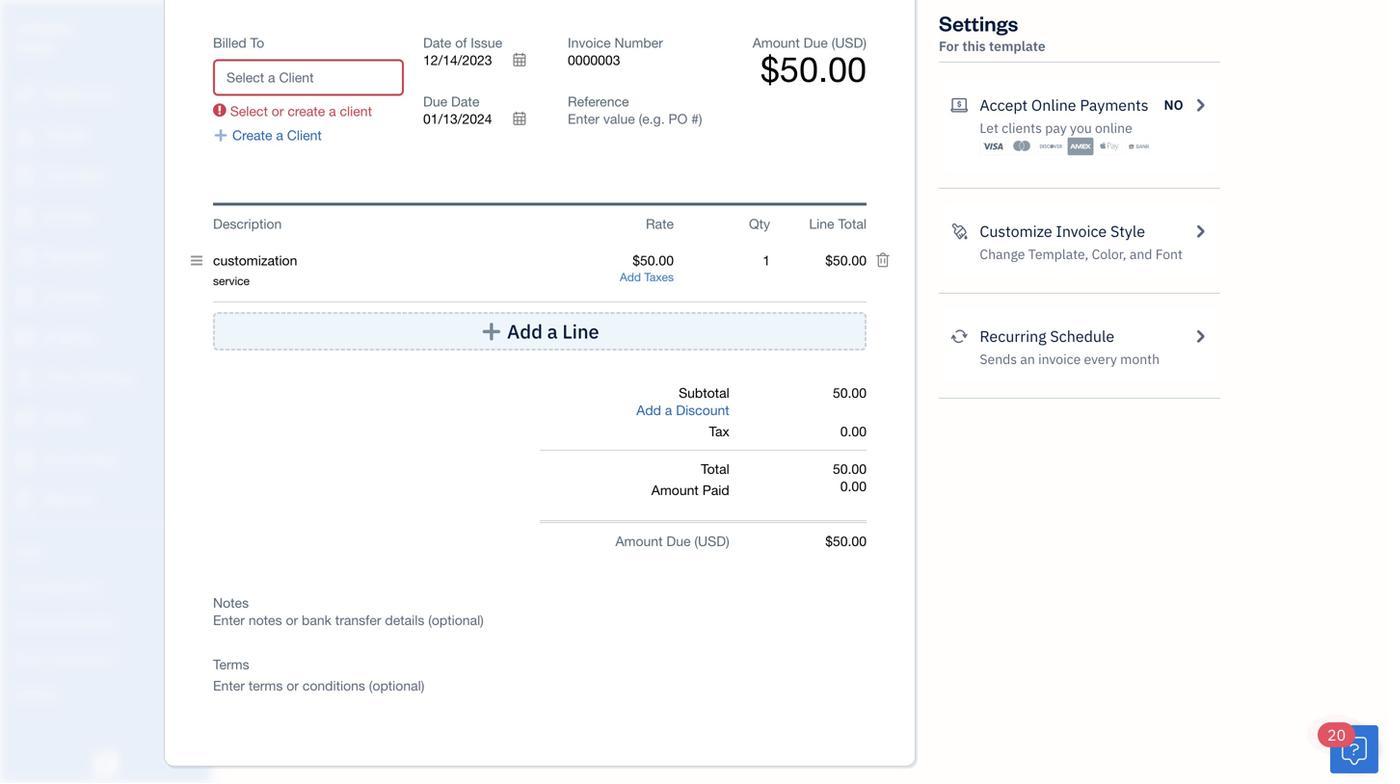 Task type: vqa. For each thing, say whether or not it's contained in the screenshot.
Address
no



Task type: locate. For each thing, give the bounding box(es) containing it.
american express image
[[1068, 137, 1094, 156]]

change
[[980, 245, 1025, 263]]

1 chevronright image from the top
[[1191, 220, 1209, 243]]

create a client button
[[213, 127, 322, 144]]

0.00
[[840, 424, 867, 440], [840, 479, 867, 495]]

1 horizontal spatial usd
[[835, 35, 863, 51]]

you
[[1070, 119, 1092, 137]]

settings up this
[[939, 9, 1018, 37]]

0 vertical spatial 0.00
[[840, 424, 867, 440]]

invoice image
[[13, 207, 36, 227]]

0 vertical spatial amount
[[753, 35, 800, 51]]

0 horizontal spatial total
[[701, 461, 730, 477]]

client
[[340, 103, 372, 119]]

customize
[[980, 221, 1052, 242]]

apps link
[[5, 535, 206, 569]]

Enter an Item Name text field
[[213, 252, 578, 269]]

1 vertical spatial usd
[[698, 534, 726, 550]]

sends an invoice every month
[[980, 350, 1160, 368]]

50.00 for 50.00 0.00
[[833, 461, 867, 477]]

for
[[939, 37, 959, 55]]

usd for amount due ( usd ) $50.00
[[835, 35, 863, 51]]

paintbrush image
[[951, 220, 968, 243]]

usd
[[835, 35, 863, 51], [698, 534, 726, 550]]

services
[[69, 615, 116, 631]]

0 vertical spatial 50.00
[[833, 385, 867, 401]]

every
[[1084, 350, 1117, 368]]

bars image
[[191, 252, 202, 269]]

1 vertical spatial (
[[695, 534, 698, 550]]

line up line total (usd) text box
[[809, 216, 834, 232]]

$50.00
[[761, 49, 867, 89], [825, 534, 867, 550]]

total up paid
[[701, 461, 730, 477]]

add
[[620, 270, 641, 284], [507, 319, 543, 344], [637, 403, 661, 418]]

(
[[832, 35, 835, 51], [695, 534, 698, 550]]

date of issue 12/14/2023
[[423, 35, 502, 68]]

qty
[[749, 216, 770, 232]]

0 vertical spatial (
[[832, 35, 835, 51]]

terms
[[213, 657, 249, 673]]

0 vertical spatial invoice
[[568, 35, 611, 51]]

a left client
[[329, 103, 336, 119]]

add down item rate (usd) text field
[[620, 270, 641, 284]]

client image
[[13, 126, 36, 146]]

a left discount
[[665, 403, 672, 418]]

freshbooks image
[[91, 753, 121, 776]]

1 horizontal spatial due
[[667, 534, 691, 550]]

a inside "subtotal add a discount tax"
[[665, 403, 672, 418]]

amount inside the amount due ( usd ) $50.00
[[753, 35, 800, 51]]

recurring
[[980, 326, 1047, 347]]

company
[[15, 18, 75, 36]]

create
[[288, 103, 325, 119]]

subtotal add a discount tax
[[637, 385, 730, 440]]

0 horizontal spatial usd
[[698, 534, 726, 550]]

1 vertical spatial chevronright image
[[1191, 325, 1209, 348]]

and down style
[[1130, 245, 1153, 263]]

Notes text field
[[213, 612, 867, 630]]

amount
[[753, 35, 800, 51], [652, 483, 699, 498], [616, 534, 663, 550]]

payment image
[[13, 248, 36, 267]]

and right the items
[[47, 615, 67, 631]]

1 horizontal spatial total
[[838, 216, 867, 232]]

settings
[[939, 9, 1018, 37], [14, 686, 59, 702]]

add for add taxes
[[620, 270, 641, 284]]

invoice
[[568, 35, 611, 51], [1056, 221, 1107, 242]]

resource center badge image
[[1330, 726, 1379, 774]]

sends
[[980, 350, 1017, 368]]

chevronright image for customize invoice style
[[1191, 220, 1209, 243]]

1 vertical spatial add
[[507, 319, 543, 344]]

recurring schedule
[[980, 326, 1115, 347]]

visa image
[[980, 137, 1006, 156]]

1 vertical spatial date
[[451, 94, 480, 109]]

) inside the amount due ( usd ) $50.00
[[863, 35, 867, 51]]

settings for settings
[[14, 686, 59, 702]]

notes
[[213, 595, 249, 611]]

bank connections
[[14, 650, 113, 666]]

Terms text field
[[213, 678, 867, 695]]

accept online payments
[[980, 95, 1149, 115]]

report image
[[13, 491, 36, 510]]

1 vertical spatial 0.00
[[840, 479, 867, 495]]

line
[[809, 216, 834, 232], [562, 319, 599, 344]]

2 chevronright image from the top
[[1191, 325, 1209, 348]]

due for amount due ( usd )
[[667, 534, 691, 550]]

add taxes button
[[620, 270, 674, 284]]

0 vertical spatial $50.00
[[761, 49, 867, 89]]

1 vertical spatial line
[[562, 319, 599, 344]]

total up line total (usd) text box
[[838, 216, 867, 232]]

number
[[615, 35, 663, 51]]

0 horizontal spatial and
[[47, 615, 67, 631]]

0 horizontal spatial settings
[[14, 686, 59, 702]]

0 horizontal spatial line
[[562, 319, 599, 344]]

2 50.00 from the top
[[833, 461, 867, 477]]

chevronright image
[[1191, 94, 1209, 117]]

color,
[[1092, 245, 1127, 263]]

usd inside the amount due ( usd ) $50.00
[[835, 35, 863, 51]]

0 vertical spatial )
[[863, 35, 867, 51]]

select or create a client
[[230, 103, 372, 119]]

0 vertical spatial usd
[[835, 35, 863, 51]]

amount for amount due ( usd )
[[616, 534, 663, 550]]

1 horizontal spatial and
[[1130, 245, 1153, 263]]

1 horizontal spatial line
[[809, 216, 834, 232]]

add taxes
[[620, 270, 674, 284]]

1 horizontal spatial )
[[863, 35, 867, 51]]

date left of
[[423, 35, 451, 51]]

money image
[[13, 410, 36, 429]]

0 vertical spatial total
[[838, 216, 867, 232]]

1 50.00 from the top
[[833, 385, 867, 401]]

chevronright image
[[1191, 220, 1209, 243], [1191, 325, 1209, 348]]

Enter an Item Description text field
[[213, 273, 578, 289]]

bank connections link
[[5, 642, 206, 676]]

date inside date of issue 12/14/2023
[[423, 35, 451, 51]]

12/14/2023 button
[[423, 52, 539, 69]]

1 vertical spatial and
[[47, 615, 67, 631]]

2 vertical spatial amount
[[616, 534, 663, 550]]

team
[[14, 579, 45, 595]]

due inside the amount due ( usd ) $50.00
[[804, 35, 828, 51]]

) for amount due ( usd )
[[726, 534, 730, 550]]

let
[[980, 119, 999, 137]]

change template, color, and font
[[980, 245, 1183, 263]]

date
[[423, 35, 451, 51], [451, 94, 480, 109]]

0 horizontal spatial (
[[695, 534, 698, 550]]

rate
[[646, 216, 674, 232]]

payments
[[1080, 95, 1149, 115]]

2 vertical spatial add
[[637, 403, 661, 418]]

1 vertical spatial settings
[[14, 686, 59, 702]]

add right plus icon in the left top of the page
[[507, 319, 543, 344]]

add inside 'button'
[[507, 319, 543, 344]]

a
[[329, 103, 336, 119], [276, 127, 283, 143], [547, 319, 558, 344], [665, 403, 672, 418]]

2 0.00 from the top
[[840, 479, 867, 495]]

Item Quantity text field
[[742, 253, 770, 269]]

) left for
[[863, 35, 867, 51]]

a down "or"
[[276, 127, 283, 143]]

team members
[[14, 579, 98, 595]]

2 vertical spatial due
[[667, 534, 691, 550]]

) for amount due ( usd ) $50.00
[[863, 35, 867, 51]]

1 vertical spatial total
[[701, 461, 730, 477]]

total amount paid
[[652, 461, 730, 498]]

a right plus icon in the left top of the page
[[547, 319, 558, 344]]

add a line button
[[213, 312, 867, 351]]

an
[[1020, 350, 1035, 368]]

invoice up 0000003
[[568, 35, 611, 51]]

1 horizontal spatial (
[[832, 35, 835, 51]]

1 vertical spatial amount
[[652, 483, 699, 498]]

50.00
[[833, 385, 867, 401], [833, 461, 867, 477]]

due
[[804, 35, 828, 51], [423, 94, 448, 109], [667, 534, 691, 550]]

billed to
[[213, 35, 264, 51]]

and
[[1130, 245, 1153, 263], [47, 615, 67, 631]]

0 vertical spatial due
[[804, 35, 828, 51]]

invoice up change template, color, and font
[[1056, 221, 1107, 242]]

1 vertical spatial invoice
[[1056, 221, 1107, 242]]

items
[[14, 615, 44, 631]]

settings down bank
[[14, 686, 59, 702]]

0 vertical spatial line
[[809, 216, 834, 232]]

1 vertical spatial )
[[726, 534, 730, 550]]

apps
[[14, 543, 43, 559]]

2 horizontal spatial due
[[804, 35, 828, 51]]

exclamationcircle image
[[213, 103, 226, 118]]

1 vertical spatial 50.00
[[833, 461, 867, 477]]

project image
[[13, 329, 36, 348]]

amount for amount due ( usd ) $50.00
[[753, 35, 800, 51]]

timer image
[[13, 369, 36, 389]]

20
[[1328, 725, 1346, 746]]

connections
[[45, 650, 113, 666]]

main element
[[0, 0, 260, 784]]

settings inside main element
[[14, 686, 59, 702]]

0 vertical spatial chevronright image
[[1191, 220, 1209, 243]]

estimate image
[[13, 167, 36, 186]]

0 horizontal spatial invoice
[[568, 35, 611, 51]]

0 horizontal spatial due
[[423, 94, 448, 109]]

settings link
[[5, 678, 206, 712]]

0 horizontal spatial )
[[726, 534, 730, 550]]

0 vertical spatial date
[[423, 35, 451, 51]]

add left discount
[[637, 403, 661, 418]]

accept
[[980, 95, 1028, 115]]

1 horizontal spatial invoice
[[1056, 221, 1107, 242]]

1 vertical spatial due
[[423, 94, 448, 109]]

0 vertical spatial add
[[620, 270, 641, 284]]

0 vertical spatial settings
[[939, 9, 1018, 37]]

and inside main element
[[47, 615, 67, 631]]

due for amount due ( usd ) $50.00
[[804, 35, 828, 51]]

50.00 for 50.00
[[833, 385, 867, 401]]

subtotal
[[679, 385, 730, 401]]

items and services link
[[5, 606, 206, 640]]

line inside 'button'
[[562, 319, 599, 344]]

date up 01/13/2024
[[451, 94, 480, 109]]

) down paid
[[726, 534, 730, 550]]

1 horizontal spatial settings
[[939, 9, 1018, 37]]

settings inside "settings for this template"
[[939, 9, 1018, 37]]

line right plus icon in the left top of the page
[[562, 319, 599, 344]]

to
[[250, 35, 264, 51]]

expense image
[[13, 288, 36, 308]]

of
[[455, 35, 467, 51]]

( inside the amount due ( usd ) $50.00
[[832, 35, 835, 51]]

total inside total amount paid
[[701, 461, 730, 477]]

$50.00 inside the amount due ( usd ) $50.00
[[761, 49, 867, 89]]



Task type: describe. For each thing, give the bounding box(es) containing it.
reference
[[568, 94, 629, 109]]

template,
[[1028, 245, 1089, 263]]

Client text field
[[215, 61, 402, 94]]

01/13/2024 button
[[423, 110, 539, 128]]

billed
[[213, 35, 247, 51]]

style
[[1111, 221, 1145, 242]]

0.00 inside 50.00 0.00
[[840, 479, 867, 495]]

dashboard image
[[13, 86, 36, 105]]

mastercard image
[[1009, 137, 1035, 156]]

50.00 0.00
[[833, 461, 867, 495]]

items and services
[[14, 615, 116, 631]]

date inside due date 01/13/2024
[[451, 94, 480, 109]]

description
[[213, 216, 282, 232]]

01/13/2024
[[423, 111, 492, 127]]

Reference Number text field
[[568, 111, 704, 127]]

pay
[[1045, 119, 1067, 137]]

online
[[1095, 119, 1133, 137]]

refresh image
[[951, 325, 968, 348]]

apple pay image
[[1097, 137, 1123, 156]]

settings for settings for this template
[[939, 9, 1018, 37]]

invoice number 0000003
[[568, 35, 663, 68]]

select
[[230, 103, 268, 119]]

no
[[1164, 96, 1184, 114]]

onlinesales image
[[951, 94, 968, 117]]

customize invoice style
[[980, 221, 1145, 242]]

usd for amount due ( usd )
[[698, 534, 726, 550]]

due date 01/13/2024
[[423, 94, 492, 127]]

font
[[1156, 245, 1183, 263]]

clients
[[1002, 119, 1042, 137]]

client
[[287, 127, 322, 143]]

1 vertical spatial $50.00
[[825, 534, 867, 550]]

Item Rate (USD) text field
[[631, 253, 674, 269]]

template
[[989, 37, 1046, 55]]

members
[[47, 579, 98, 595]]

plus image
[[480, 322, 503, 341]]

let clients pay you online
[[980, 119, 1133, 137]]

line total
[[809, 216, 867, 232]]

online
[[1032, 95, 1076, 115]]

chevronright image for recurring schedule
[[1191, 325, 1209, 348]]

( for amount due ( usd ) $50.00
[[832, 35, 835, 51]]

settings for this template
[[939, 9, 1046, 55]]

12/14/2023
[[423, 52, 492, 68]]

add for add a line
[[507, 319, 543, 344]]

or
[[272, 103, 284, 119]]

tax
[[709, 424, 730, 440]]

bank image
[[1126, 137, 1152, 156]]

discover image
[[1038, 137, 1064, 156]]

paid
[[703, 483, 730, 498]]

0000003
[[568, 52, 620, 68]]

chart image
[[13, 450, 36, 470]]

20 button
[[1318, 723, 1379, 774]]

0 vertical spatial and
[[1130, 245, 1153, 263]]

0000003 button
[[568, 52, 708, 69]]

amount due ( usd )
[[616, 534, 730, 550]]

owner
[[15, 38, 54, 54]]

( for amount due ( usd )
[[695, 534, 698, 550]]

delete line item image
[[875, 252, 891, 269]]

team members link
[[5, 571, 206, 604]]

this
[[963, 37, 986, 55]]

plus image
[[213, 127, 229, 144]]

bank
[[14, 650, 42, 666]]

month
[[1120, 350, 1160, 368]]

invoice
[[1038, 350, 1081, 368]]

due inside due date 01/13/2024
[[423, 94, 448, 109]]

a inside 'button'
[[547, 319, 558, 344]]

create a client
[[232, 127, 322, 143]]

schedule
[[1050, 326, 1115, 347]]

Line Total (USD) text field
[[824, 253, 867, 269]]

issue
[[471, 35, 502, 51]]

amount inside total amount paid
[[652, 483, 699, 498]]

a inside button
[[276, 127, 283, 143]]

add a line
[[507, 319, 599, 344]]

discount
[[676, 403, 730, 418]]

taxes
[[644, 270, 674, 284]]

invoice inside invoice number 0000003
[[568, 35, 611, 51]]

add a discount button
[[637, 402, 730, 419]]

company owner
[[15, 18, 75, 54]]

add inside "subtotal add a discount tax"
[[637, 403, 661, 418]]

1 0.00 from the top
[[840, 424, 867, 440]]

amount due ( usd ) $50.00
[[753, 35, 867, 89]]

create
[[232, 127, 272, 143]]



